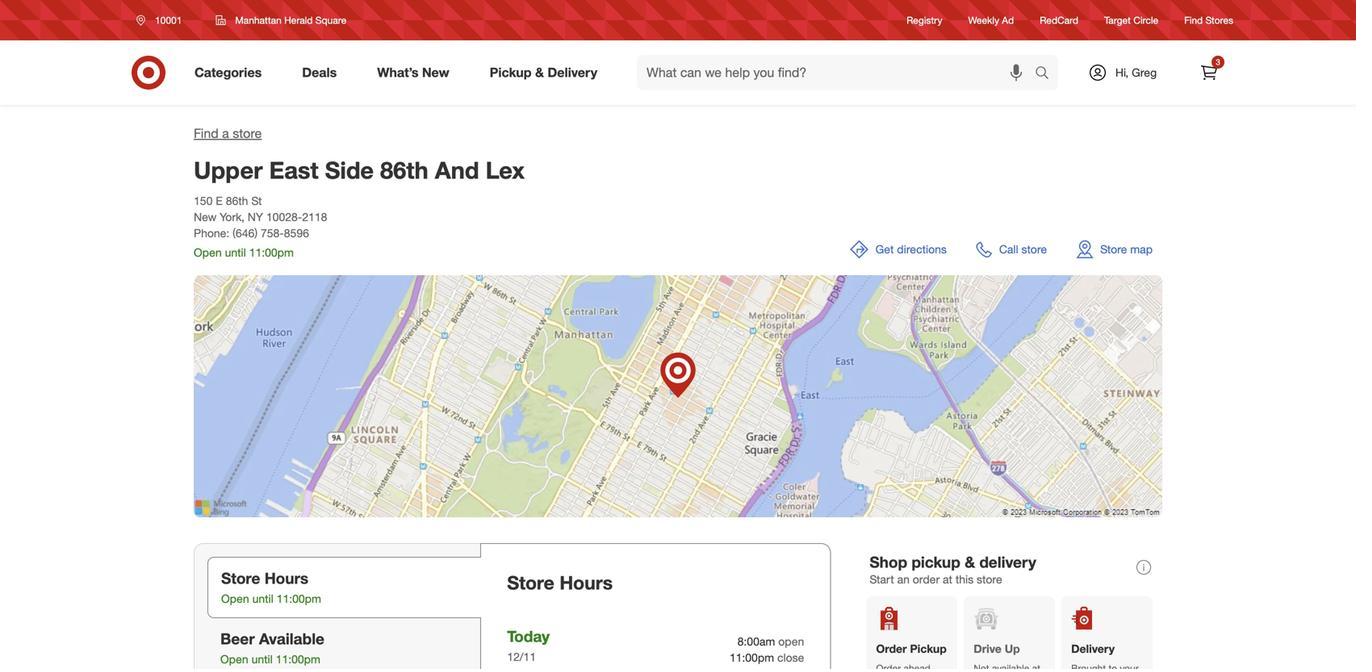 Task type: describe. For each thing, give the bounding box(es) containing it.
store hours open until 11:00pm
[[221, 569, 321, 606]]

beer
[[220, 630, 255, 648]]

registry link
[[907, 13, 942, 27]]

find a store link
[[194, 126, 262, 141]]

11:00pm inside 8:00am open 11:00pm close
[[730, 651, 774, 665]]

this
[[956, 572, 974, 586]]

deals
[[302, 65, 337, 80]]

150 e 86th st new york, ny 10028-2118 phone: (646) 758-8596 open until 11:00pm
[[194, 194, 327, 260]]

shop pickup & delivery start an order at this store
[[870, 553, 1036, 586]]

open
[[778, 634, 804, 649]]

call
[[999, 242, 1018, 256]]

beer available open until 11:00pm
[[220, 630, 324, 667]]

manhattan herald square
[[235, 14, 346, 26]]

what's new link
[[363, 55, 470, 90]]

ad
[[1002, 14, 1014, 26]]

registry
[[907, 14, 942, 26]]

10001
[[155, 14, 182, 26]]

shop
[[870, 553, 907, 572]]

a
[[222, 126, 229, 141]]

order pickup
[[876, 642, 947, 656]]

side
[[325, 156, 374, 184]]

available
[[259, 630, 324, 648]]

today
[[507, 627, 550, 646]]

weekly
[[968, 14, 999, 26]]

order
[[876, 642, 907, 656]]

1 horizontal spatial 86th
[[380, 156, 428, 184]]

york,
[[220, 210, 244, 224]]

what's
[[377, 65, 418, 80]]

3
[[1216, 57, 1220, 67]]

0 vertical spatial store
[[233, 126, 262, 141]]

open inside the 150 e 86th st new york, ny 10028-2118 phone: (646) 758-8596 open until 11:00pm
[[194, 245, 222, 260]]

3 link
[[1191, 55, 1227, 90]]

upper east side 86th and lex
[[194, 156, 525, 184]]

11:00pm inside the 150 e 86th st new york, ny 10028-2118 phone: (646) 758-8596 open until 11:00pm
[[249, 245, 294, 260]]

8:00am
[[737, 634, 775, 649]]

upper east side 86th and lex map image
[[194, 275, 1162, 517]]

search button
[[1028, 55, 1066, 94]]

categories
[[195, 65, 262, 80]]

weekly ad
[[968, 14, 1014, 26]]

find stores link
[[1184, 13, 1233, 27]]

e
[[216, 194, 223, 208]]

find a store
[[194, 126, 262, 141]]

deals link
[[288, 55, 357, 90]]

hours for store hours open until 11:00pm
[[265, 569, 308, 588]]

pickup inside order pickup link
[[910, 642, 947, 656]]

86th inside the 150 e 86th st new york, ny 10028-2118 phone: (646) 758-8596 open until 11:00pm
[[226, 194, 248, 208]]

and
[[435, 156, 479, 184]]

an
[[897, 572, 910, 586]]

manhattan herald square button
[[205, 6, 357, 35]]

get directions link
[[840, 230, 956, 269]]

order pickup link
[[866, 596, 958, 669]]

pickup
[[912, 553, 960, 572]]

weekly ad link
[[968, 13, 1014, 27]]

stores
[[1206, 14, 1233, 26]]

call store button
[[966, 230, 1057, 269]]

categories link
[[181, 55, 282, 90]]

12/11
[[507, 650, 536, 664]]

circle
[[1133, 14, 1158, 26]]

hours for store hours
[[560, 572, 613, 594]]

target circle link
[[1104, 13, 1158, 27]]

hi, greg
[[1115, 65, 1157, 80]]

store inside button
[[1021, 242, 1047, 256]]

find for find stores
[[1184, 14, 1203, 26]]

10028-
[[266, 210, 302, 224]]

0 vertical spatial &
[[535, 65, 544, 80]]

get directions
[[876, 242, 947, 256]]

150
[[194, 194, 213, 208]]

find stores
[[1184, 14, 1233, 26]]

manhattan
[[235, 14, 282, 26]]

store for store hours
[[507, 572, 554, 594]]

8:00am open 11:00pm close
[[730, 634, 804, 665]]

find for find a store
[[194, 126, 219, 141]]

11:00pm inside store hours open until 11:00pm
[[277, 592, 321, 606]]

ny
[[248, 210, 263, 224]]



Task type: vqa. For each thing, say whether or not it's contained in the screenshot.
- in OUTDOOR CHAIR CUSHION - ROOM ESSENTIALS™
no



Task type: locate. For each thing, give the bounding box(es) containing it.
hours
[[265, 569, 308, 588], [560, 572, 613, 594]]

delivery
[[548, 65, 597, 80], [1071, 642, 1115, 656]]

until for beer
[[252, 652, 273, 667]]

1 horizontal spatial find
[[1184, 14, 1203, 26]]

start
[[870, 572, 894, 586]]

open inside store hours open until 11:00pm
[[221, 592, 249, 606]]

store
[[1100, 242, 1127, 256], [221, 569, 260, 588], [507, 572, 554, 594]]

2 vertical spatial store
[[977, 572, 1002, 586]]

open inside beer available open until 11:00pm
[[220, 652, 248, 667]]

drive up
[[974, 642, 1020, 656]]

11:00pm down 8:00am
[[730, 651, 774, 665]]

1 vertical spatial 86th
[[226, 194, 248, 208]]

1 horizontal spatial store
[[507, 572, 554, 594]]

11:00pm down available
[[276, 652, 320, 667]]

0 vertical spatial delivery
[[548, 65, 597, 80]]

call store
[[999, 242, 1047, 256]]

0 horizontal spatial pickup
[[490, 65, 532, 80]]

find left stores
[[1184, 14, 1203, 26]]

drive
[[974, 642, 1002, 656]]

0 horizontal spatial hours
[[265, 569, 308, 588]]

86th up york,
[[226, 194, 248, 208]]

0 horizontal spatial new
[[194, 210, 217, 224]]

new
[[422, 65, 449, 80], [194, 210, 217, 224]]

until down (646)
[[225, 245, 246, 260]]

what's new
[[377, 65, 449, 80]]

2 vertical spatial until
[[252, 652, 273, 667]]

find
[[1184, 14, 1203, 26], [194, 126, 219, 141]]

& inside shop pickup & delivery start an order at this store
[[965, 553, 975, 572]]

herald
[[284, 14, 313, 26]]

open down phone:
[[194, 245, 222, 260]]

get
[[876, 242, 894, 256]]

store map button
[[1066, 230, 1162, 269]]

store
[[233, 126, 262, 141], [1021, 242, 1047, 256], [977, 572, 1002, 586]]

0 vertical spatial until
[[225, 245, 246, 260]]

until inside the 150 e 86th st new york, ny 10028-2118 phone: (646) 758-8596 open until 11:00pm
[[225, 245, 246, 260]]

1 horizontal spatial delivery
[[1071, 642, 1115, 656]]

11:00pm
[[249, 245, 294, 260], [277, 592, 321, 606], [730, 651, 774, 665], [276, 652, 320, 667]]

directions
[[897, 242, 947, 256]]

pickup inside pickup & delivery link
[[490, 65, 532, 80]]

until up beer on the bottom left of the page
[[252, 592, 273, 606]]

2 horizontal spatial store
[[1021, 242, 1047, 256]]

pickup & delivery link
[[476, 55, 618, 90]]

until down beer on the bottom left of the page
[[252, 652, 273, 667]]

1 horizontal spatial new
[[422, 65, 449, 80]]

until inside beer available open until 11:00pm
[[252, 652, 273, 667]]

store inside store hours open until 11:00pm
[[221, 569, 260, 588]]

redcard link
[[1040, 13, 1078, 27]]

target
[[1104, 14, 1131, 26]]

new right what's
[[422, 65, 449, 80]]

store hours
[[507, 572, 613, 594]]

0 horizontal spatial store
[[233, 126, 262, 141]]

new inside the 150 e 86th st new york, ny 10028-2118 phone: (646) 758-8596 open until 11:00pm
[[194, 210, 217, 224]]

0 horizontal spatial store
[[221, 569, 260, 588]]

open for store hours
[[221, 592, 249, 606]]

0 horizontal spatial find
[[194, 126, 219, 141]]

new down "150"
[[194, 210, 217, 224]]

0 horizontal spatial 86th
[[226, 194, 248, 208]]

0 vertical spatial new
[[422, 65, 449, 80]]

hi,
[[1115, 65, 1129, 80]]

1 vertical spatial find
[[194, 126, 219, 141]]

11:00pm down 758-
[[249, 245, 294, 260]]

order
[[913, 572, 940, 586]]

(646)
[[233, 226, 258, 240]]

map
[[1130, 242, 1153, 256]]

square
[[315, 14, 346, 26]]

greg
[[1132, 65, 1157, 80]]

1 horizontal spatial pickup
[[910, 642, 947, 656]]

86th
[[380, 156, 428, 184], [226, 194, 248, 208]]

until for store
[[252, 592, 273, 606]]

8596
[[284, 226, 309, 240]]

store right call
[[1021, 242, 1047, 256]]

open down beer on the bottom left of the page
[[220, 652, 248, 667]]

open up beer on the bottom left of the page
[[221, 592, 249, 606]]

11:00pm up available
[[277, 592, 321, 606]]

10001 button
[[126, 6, 199, 35]]

pickup & delivery
[[490, 65, 597, 80]]

pickup
[[490, 65, 532, 80], [910, 642, 947, 656]]

search
[[1028, 66, 1066, 82]]

up
[[1005, 642, 1020, 656]]

store for store hours open until 11:00pm
[[221, 569, 260, 588]]

east
[[269, 156, 318, 184]]

close
[[777, 651, 804, 665]]

delivery
[[979, 553, 1036, 572]]

store up beer on the bottom left of the page
[[221, 569, 260, 588]]

1 horizontal spatial hours
[[560, 572, 613, 594]]

store right a
[[233, 126, 262, 141]]

86th left and
[[380, 156, 428, 184]]

target circle
[[1104, 14, 1158, 26]]

0 vertical spatial pickup
[[490, 65, 532, 80]]

store inside button
[[1100, 242, 1127, 256]]

store right this
[[977, 572, 1002, 586]]

today 12/11
[[507, 627, 550, 664]]

redcard
[[1040, 14, 1078, 26]]

1 vertical spatial store
[[1021, 242, 1047, 256]]

1 horizontal spatial &
[[965, 553, 975, 572]]

&
[[535, 65, 544, 80], [965, 553, 975, 572]]

store inside shop pickup & delivery start an order at this store
[[977, 572, 1002, 586]]

delivery link
[[1062, 596, 1153, 669]]

0 vertical spatial open
[[194, 245, 222, 260]]

1 vertical spatial pickup
[[910, 642, 947, 656]]

until
[[225, 245, 246, 260], [252, 592, 273, 606], [252, 652, 273, 667]]

open
[[194, 245, 222, 260], [221, 592, 249, 606], [220, 652, 248, 667]]

1 vertical spatial open
[[221, 592, 249, 606]]

phone:
[[194, 226, 229, 240]]

What can we help you find? suggestions appear below search field
[[637, 55, 1039, 90]]

hours inside store hours open until 11:00pm
[[265, 569, 308, 588]]

open for beer available
[[220, 652, 248, 667]]

1 vertical spatial &
[[965, 553, 975, 572]]

find left a
[[194, 126, 219, 141]]

1 vertical spatial new
[[194, 210, 217, 224]]

758-
[[261, 226, 284, 240]]

2118
[[302, 210, 327, 224]]

11:00pm inside beer available open until 11:00pm
[[276, 652, 320, 667]]

store capabilities with hours, vertical tabs tab list
[[194, 543, 481, 669]]

store map
[[1100, 242, 1153, 256]]

2 horizontal spatial store
[[1100, 242, 1127, 256]]

st
[[251, 194, 262, 208]]

at
[[943, 572, 952, 586]]

0 horizontal spatial &
[[535, 65, 544, 80]]

0 vertical spatial find
[[1184, 14, 1203, 26]]

2 vertical spatial open
[[220, 652, 248, 667]]

lex
[[486, 156, 525, 184]]

0 vertical spatial 86th
[[380, 156, 428, 184]]

delivery inside pickup & delivery link
[[548, 65, 597, 80]]

until inside store hours open until 11:00pm
[[252, 592, 273, 606]]

store for store map
[[1100, 242, 1127, 256]]

1 horizontal spatial store
[[977, 572, 1002, 586]]

upper
[[194, 156, 263, 184]]

1 vertical spatial until
[[252, 592, 273, 606]]

new inside "link"
[[422, 65, 449, 80]]

1 vertical spatial delivery
[[1071, 642, 1115, 656]]

0 horizontal spatial delivery
[[548, 65, 597, 80]]

store up "today"
[[507, 572, 554, 594]]

store left map
[[1100, 242, 1127, 256]]



